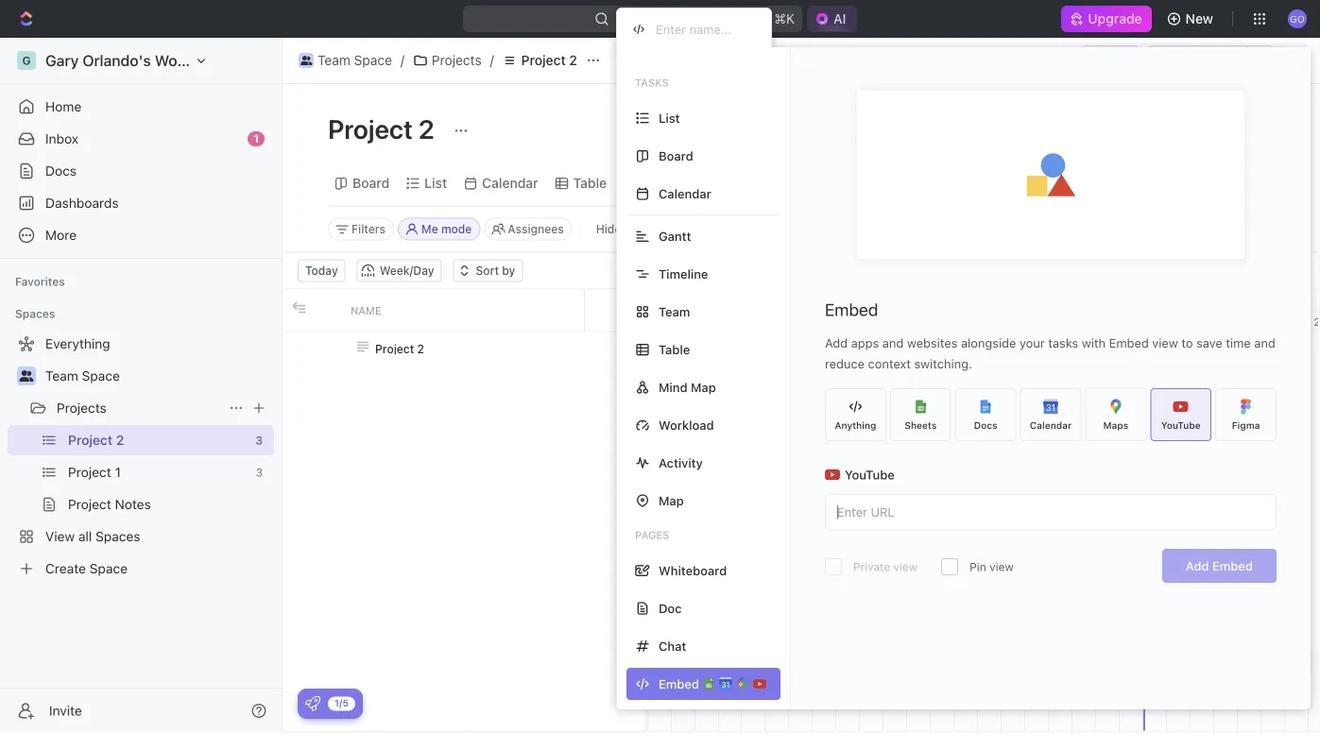 Task type: vqa. For each thing, say whether or not it's contained in the screenshot.
the leftmost Hide
yes



Task type: describe. For each thing, give the bounding box(es) containing it.
⌘k
[[774, 11, 795, 26]]

10 element
[[908, 312, 931, 332]]

add for add task
[[1184, 121, 1209, 137]]

spaces
[[15, 307, 55, 321]]

activity
[[659, 456, 703, 470]]

30
[[653, 316, 667, 328]]

0 horizontal spatial youtube
[[845, 468, 895, 482]]

share button
[[1082, 45, 1141, 76]]

automations button
[[1149, 46, 1247, 75]]

1 vertical spatial gantt
[[659, 229, 692, 243]]

15 element
[[1026, 312, 1049, 332]]

oct
[[682, 294, 700, 306]]

projects link inside tree
[[57, 393, 221, 424]]

19 nov - 25 nov element
[[1120, 290, 1286, 311]]

name
[[351, 304, 382, 317]]

04
[[711, 294, 725, 306]]

19 element
[[1120, 312, 1144, 332]]

pin
[[970, 561, 987, 574]]

today button
[[298, 260, 346, 282]]

favorites button
[[8, 270, 73, 293]]

21 element
[[1168, 312, 1191, 332]]

0 vertical spatial board
[[659, 149, 694, 163]]

05 nov - 11 nov element
[[789, 290, 955, 311]]

table link
[[570, 170, 607, 197]]

17 element
[[1073, 312, 1097, 332]]

1/5
[[335, 698, 349, 709]]

tree inside sidebar navigation
[[8, 329, 274, 584]]

1 horizontal spatial team space link
[[294, 49, 397, 72]]

chat
[[659, 640, 687, 654]]

hide inside button
[[596, 223, 622, 236]]

add task
[[1184, 121, 1241, 137]]

05 nov - 11 nov
[[832, 294, 912, 306]]

new
[[1186, 11, 1214, 26]]

hide button
[[1059, 170, 1132, 197]]

figma
[[1233, 420, 1261, 431]]

1 horizontal spatial team space
[[318, 52, 392, 68]]

- for 04
[[703, 294, 708, 306]]

Enter URL text field
[[826, 495, 1276, 529]]

time
[[1227, 336, 1251, 350]]

embed inside button
[[1213, 559, 1254, 573]]

- for 11
[[871, 294, 876, 306]]

2 / from the left
[[490, 52, 494, 68]]

1 column header from the left
[[283, 290, 311, 331]]

1 horizontal spatial docs
[[974, 420, 998, 431]]

2 column header from the left
[[311, 290, 339, 331]]

assignees
[[508, 223, 564, 236]]

mind
[[659, 381, 688, 395]]

upgrade
[[1089, 11, 1143, 26]]

team space inside sidebar navigation
[[45, 368, 120, 384]]

inbox
[[45, 131, 79, 147]]

to
[[1182, 336, 1194, 350]]

3 element
[[742, 312, 766, 332]]

onboarding checklist button image
[[305, 697, 321, 712]]

12 nov - 18 nov element
[[955, 290, 1120, 311]]

6
[[821, 316, 828, 328]]

add embed
[[1186, 559, 1254, 573]]

project 2 tree grid
[[283, 290, 646, 731]]

timeline
[[659, 267, 709, 281]]

22 element
[[1191, 312, 1215, 332]]

1 vertical spatial team space link
[[45, 361, 270, 391]]

calendar inside calendar link
[[482, 175, 539, 191]]

8
[[868, 316, 875, 328]]

1 horizontal spatial space
[[354, 52, 392, 68]]

4 column header from the left
[[614, 290, 646, 331]]

3 column header from the left
[[585, 290, 614, 331]]

 image for fourth column header from left
[[623, 305, 636, 318]]

0 horizontal spatial embed
[[825, 300, 879, 320]]

Search tasks... text field
[[1085, 215, 1274, 243]]

1 and from the left
[[883, 336, 904, 350]]

0 vertical spatial 2
[[570, 52, 578, 68]]

project 2 cell
[[339, 332, 585, 365]]

16 element
[[1049, 312, 1073, 332]]

view for private view
[[894, 561, 918, 574]]

project 2 link
[[498, 49, 582, 72]]

29 oct - 04 nov element
[[625, 290, 789, 311]]

alongside
[[962, 336, 1017, 350]]

project 2 inside cell
[[375, 342, 424, 355]]

dashboards link
[[8, 188, 274, 218]]

1 horizontal spatial map
[[691, 381, 716, 395]]

1 horizontal spatial team
[[318, 52, 351, 68]]

context
[[868, 357, 911, 371]]

switching.
[[915, 357, 973, 371]]

0 horizontal spatial table
[[574, 175, 607, 191]]

whiteboard
[[659, 564, 727, 578]]

2 nov from the left
[[848, 294, 868, 306]]

invite
[[49, 703, 82, 719]]

25 element
[[1262, 312, 1286, 332]]

1
[[253, 132, 259, 145]]

projects inside tree
[[57, 400, 107, 416]]

0 vertical spatial project
[[522, 52, 566, 68]]

2 horizontal spatial calendar
[[1030, 420, 1072, 431]]

space inside tree
[[82, 368, 120, 384]]

upgrade link
[[1062, 6, 1152, 32]]

workload
[[659, 418, 714, 433]]

private
[[854, 561, 891, 574]]

docs link
[[8, 156, 274, 186]]

nov for 11
[[892, 294, 912, 306]]

Enter name... field
[[654, 21, 756, 37]]

new button
[[1160, 4, 1225, 34]]

today inside button
[[305, 264, 338, 277]]

29 for 29 oct - 04 nov
[[666, 294, 679, 306]]



Task type: locate. For each thing, give the bounding box(es) containing it.
0 vertical spatial table
[[574, 175, 607, 191]]

youtube down anything
[[845, 468, 895, 482]]

team space link
[[294, 49, 397, 72], [45, 361, 270, 391]]

1 horizontal spatial and
[[1255, 336, 1276, 350]]

2
[[570, 52, 578, 68], [419, 113, 435, 144], [417, 342, 424, 355]]

assignees button
[[484, 218, 573, 241]]

nov right 11
[[892, 294, 912, 306]]

onboarding checklist button element
[[305, 697, 321, 712]]

1 horizontal spatial embed
[[1110, 336, 1149, 350]]

0 horizontal spatial list
[[425, 175, 447, 191]]

list link
[[421, 170, 447, 197]]

share
[[1093, 52, 1129, 68]]

30 element
[[649, 312, 672, 332]]

1 element
[[696, 312, 719, 332]]

today
[[305, 264, 338, 277], [1149, 336, 1176, 347]]

-
[[703, 294, 708, 306], [871, 294, 876, 306]]

26 element
[[1286, 312, 1309, 332]]

home link
[[8, 92, 274, 122]]

1 horizontal spatial youtube
[[1162, 420, 1201, 431]]

4 element
[[766, 312, 789, 332]]

board link
[[349, 170, 390, 197]]

websites
[[908, 336, 958, 350]]

2 vertical spatial embed
[[1213, 559, 1254, 573]]

23 element
[[1215, 312, 1239, 332]]

0 vertical spatial gantt
[[642, 175, 677, 191]]

0 vertical spatial team
[[318, 52, 351, 68]]

board
[[659, 149, 694, 163], [353, 175, 390, 191]]

0 vertical spatial map
[[691, 381, 716, 395]]

31 element
[[672, 312, 696, 332]]

1 vertical spatial team
[[659, 305, 690, 319]]

view right pin on the right
[[990, 561, 1014, 574]]

list
[[659, 111, 680, 125], [425, 175, 447, 191]]

mind map
[[659, 381, 716, 395]]

search...
[[617, 11, 671, 26]]

1 horizontal spatial projects
[[432, 52, 482, 68]]

29
[[666, 294, 679, 306], [630, 316, 643, 328]]

1 vertical spatial embed
[[1110, 336, 1149, 350]]

tree containing team space
[[8, 329, 274, 584]]

0 horizontal spatial nov
[[728, 294, 748, 306]]

view inside add apps and websites alongside your tasks with embed view to save time and reduce context switching.
[[1153, 336, 1179, 350]]

29 for 29
[[630, 316, 643, 328]]

gantt
[[642, 175, 677, 191], [659, 229, 692, 243]]

map
[[691, 381, 716, 395], [659, 494, 684, 508]]

1 vertical spatial team space
[[45, 368, 120, 384]]

1 horizontal spatial /
[[490, 52, 494, 68]]

tasks
[[1049, 336, 1079, 350]]

and up context
[[883, 336, 904, 350]]

and down 25 element
[[1255, 336, 1276, 350]]

hide down table link
[[596, 223, 622, 236]]

2 horizontal spatial view
[[1153, 336, 1179, 350]]

hide button
[[589, 218, 629, 241]]

search
[[1005, 175, 1049, 191]]

0 horizontal spatial 29
[[630, 316, 643, 328]]

project
[[522, 52, 566, 68], [328, 113, 413, 144], [375, 342, 414, 355]]

1 / from the left
[[401, 52, 405, 68]]

11 element
[[931, 312, 955, 332]]

0 horizontal spatial today
[[305, 264, 338, 277]]

map down activity
[[659, 494, 684, 508]]

list right board link
[[425, 175, 447, 191]]

20 element
[[1144, 312, 1168, 332]]

 image
[[293, 301, 306, 314], [623, 305, 636, 318]]

nov right 04
[[728, 294, 748, 306]]

search button
[[981, 170, 1055, 197]]

calendar up "timeline"
[[659, 187, 712, 201]]

embed inside add apps and websites alongside your tasks with embed view to save time and reduce context switching.
[[1110, 336, 1149, 350]]

add apps and websites alongside your tasks with embed view to save time and reduce context switching.
[[825, 336, 1276, 371]]

0 vertical spatial projects link
[[408, 49, 487, 72]]

1 horizontal spatial  image
[[623, 305, 636, 318]]

board up gantt link at the top of page
[[659, 149, 694, 163]]

project 2
[[522, 52, 578, 68], [328, 113, 440, 144], [375, 342, 424, 355]]

12 element
[[955, 312, 979, 332]]

1 horizontal spatial list
[[659, 111, 680, 125]]

 image for 4th column header from right
[[293, 301, 306, 314]]

apps
[[852, 336, 879, 350]]

favorites
[[15, 275, 65, 288]]

1 vertical spatial space
[[82, 368, 120, 384]]

18 element
[[1097, 312, 1120, 332]]

2 vertical spatial project 2
[[375, 342, 424, 355]]

0 horizontal spatial projects
[[57, 400, 107, 416]]

add embed button
[[1163, 549, 1277, 583]]

project inside cell
[[375, 342, 414, 355]]

nov
[[728, 294, 748, 306], [848, 294, 868, 306], [892, 294, 912, 306]]

embed
[[825, 300, 879, 320], [1110, 336, 1149, 350], [1213, 559, 1254, 573]]

add inside add task button
[[1184, 121, 1209, 137]]

add for add embed
[[1186, 559, 1210, 573]]

calendar link
[[479, 170, 539, 197]]

map right mind
[[691, 381, 716, 395]]

nov for 04
[[728, 294, 748, 306]]

reduce
[[825, 357, 865, 371]]

add task button
[[1173, 114, 1253, 145]]

add inside add embed button
[[1186, 559, 1210, 573]]

1 vertical spatial today
[[1149, 336, 1176, 347]]

05
[[832, 294, 845, 306]]

0 vertical spatial 29
[[666, 294, 679, 306]]

0 horizontal spatial board
[[353, 175, 390, 191]]

gantt link
[[638, 170, 677, 197]]

0 vertical spatial embed
[[825, 300, 879, 320]]

29 oct - 04 nov
[[666, 294, 748, 306]]

add
[[1184, 121, 1209, 137], [825, 336, 848, 350], [1186, 559, 1210, 573]]

0 horizontal spatial team space
[[45, 368, 120, 384]]

user group image inside team space link
[[300, 56, 312, 65]]

calendar up the assignees button
[[482, 175, 539, 191]]

1 vertical spatial 2
[[419, 113, 435, 144]]

1 nov from the left
[[728, 294, 748, 306]]

view left to
[[1153, 336, 1179, 350]]

user group image
[[300, 56, 312, 65], [19, 371, 34, 382]]

1 vertical spatial hide
[[596, 223, 622, 236]]

2 horizontal spatial embed
[[1213, 559, 1254, 573]]

0 horizontal spatial projects link
[[57, 393, 221, 424]]

table
[[574, 175, 607, 191], [659, 343, 690, 357]]

0 vertical spatial add
[[1184, 121, 1209, 137]]

0 horizontal spatial docs
[[45, 163, 77, 179]]

pin view
[[970, 561, 1014, 574]]

3 nov from the left
[[892, 294, 912, 306]]

nov right 05
[[848, 294, 868, 306]]

1 horizontal spatial user group image
[[300, 56, 312, 65]]

11
[[879, 294, 889, 306]]

1 vertical spatial project 2
[[328, 113, 440, 144]]

pages
[[635, 529, 670, 542]]

29 left 30 on the top of page
[[630, 316, 643, 328]]

0 vertical spatial project 2
[[522, 52, 578, 68]]

0 horizontal spatial team space link
[[45, 361, 270, 391]]

1 vertical spatial table
[[659, 343, 690, 357]]

0 horizontal spatial and
[[883, 336, 904, 350]]

private view
[[854, 561, 918, 574]]

0 vertical spatial projects
[[432, 52, 482, 68]]

0 vertical spatial space
[[354, 52, 392, 68]]

table up hide button
[[574, 175, 607, 191]]

1 horizontal spatial 29
[[666, 294, 679, 306]]

your
[[1020, 336, 1045, 350]]

tree
[[8, 329, 274, 584]]

0 horizontal spatial team
[[45, 368, 78, 384]]

space
[[354, 52, 392, 68], [82, 368, 120, 384]]

0 vertical spatial docs
[[45, 163, 77, 179]]

0 horizontal spatial calendar
[[482, 175, 539, 191]]

13 element
[[979, 312, 1002, 332]]

youtube
[[1162, 420, 1201, 431], [845, 468, 895, 482]]

team space
[[318, 52, 392, 68], [45, 368, 120, 384]]

table down 31
[[659, 343, 690, 357]]

 image down today button
[[293, 301, 306, 314]]

user group image inside sidebar navigation
[[19, 371, 34, 382]]

2 and from the left
[[1255, 336, 1276, 350]]

tasks
[[635, 77, 669, 89]]

0 horizontal spatial /
[[401, 52, 405, 68]]

1 - from the left
[[703, 294, 708, 306]]

with
[[1082, 336, 1106, 350]]

1 horizontal spatial hide
[[1081, 175, 1110, 191]]

board left list 'link'
[[353, 175, 390, 191]]

list down tasks
[[659, 111, 680, 125]]

task
[[1213, 121, 1241, 137]]

5
[[797, 316, 804, 328]]

projects link
[[408, 49, 487, 72], [57, 393, 221, 424]]

0 horizontal spatial map
[[659, 494, 684, 508]]

1 vertical spatial projects
[[57, 400, 107, 416]]

2 vertical spatial add
[[1186, 559, 1210, 573]]

1 horizontal spatial -
[[871, 294, 876, 306]]

add for add apps and websites alongside your tasks with embed view to save time and reduce context switching.
[[825, 336, 848, 350]]

1 vertical spatial 29
[[630, 316, 643, 328]]

team
[[318, 52, 351, 68], [659, 305, 690, 319], [45, 368, 78, 384]]

1 vertical spatial project
[[328, 113, 413, 144]]

gantt right table link
[[642, 175, 677, 191]]

- left 04
[[703, 294, 708, 306]]

1 vertical spatial docs
[[974, 420, 998, 431]]

view right private
[[894, 561, 918, 574]]

sheets
[[905, 420, 937, 431]]

docs
[[45, 163, 77, 179], [974, 420, 998, 431]]

2 horizontal spatial nov
[[892, 294, 912, 306]]

name row
[[283, 290, 646, 332]]

projects
[[432, 52, 482, 68], [57, 400, 107, 416]]

and
[[883, 336, 904, 350], [1255, 336, 1276, 350]]

doc
[[659, 602, 682, 616]]

0 horizontal spatial space
[[82, 368, 120, 384]]

27 element
[[1309, 312, 1321, 332]]

maps
[[1104, 420, 1129, 431]]

7
[[845, 316, 851, 328]]

hide inside dropdown button
[[1081, 175, 1110, 191]]

0 vertical spatial user group image
[[300, 56, 312, 65]]

docs inside sidebar navigation
[[45, 163, 77, 179]]

0 vertical spatial list
[[659, 111, 680, 125]]

1 horizontal spatial nov
[[848, 294, 868, 306]]

2 inside cell
[[417, 342, 424, 355]]

29 left oct
[[666, 294, 679, 306]]

2 vertical spatial 2
[[417, 342, 424, 355]]

24 element
[[1239, 312, 1262, 332]]

0 horizontal spatial hide
[[596, 223, 622, 236]]

1 horizontal spatial projects link
[[408, 49, 487, 72]]

list inside 'link'
[[425, 175, 447, 191]]

0 vertical spatial team space link
[[294, 49, 397, 72]]

sidebar navigation
[[0, 38, 283, 734]]

save
[[1197, 336, 1223, 350]]

0 horizontal spatial  image
[[293, 301, 306, 314]]

0 horizontal spatial user group image
[[19, 371, 34, 382]]

0 vertical spatial hide
[[1081, 175, 1110, 191]]

2 vertical spatial team
[[45, 368, 78, 384]]

1 vertical spatial map
[[659, 494, 684, 508]]

1 horizontal spatial board
[[659, 149, 694, 163]]

hide right search
[[1081, 175, 1110, 191]]

column header
[[283, 290, 311, 331], [311, 290, 339, 331], [585, 290, 614, 331], [614, 290, 646, 331]]

dashboards
[[45, 195, 119, 211]]

9 element
[[884, 312, 908, 332]]

2 horizontal spatial team
[[659, 305, 690, 319]]

youtube left the figma
[[1162, 420, 1201, 431]]

0 horizontal spatial -
[[703, 294, 708, 306]]

2 element
[[719, 312, 742, 332]]

1 horizontal spatial calendar
[[659, 187, 712, 201]]

add inside add apps and websites alongside your tasks with embed view to save time and reduce context switching.
[[825, 336, 848, 350]]

automations
[[1159, 52, 1238, 68]]

calendar left maps
[[1030, 420, 1072, 431]]

1 vertical spatial list
[[425, 175, 447, 191]]

26 nov - 02 dec element
[[1286, 290, 1321, 311]]

0 vertical spatial youtube
[[1162, 420, 1201, 431]]

view
[[1153, 336, 1179, 350], [894, 561, 918, 574], [990, 561, 1014, 574]]

29 element
[[625, 312, 649, 332]]

 image left 30 on the top of page
[[623, 305, 636, 318]]

1 vertical spatial add
[[825, 336, 848, 350]]

home
[[45, 99, 82, 114]]

name column header
[[339, 290, 585, 331]]

14 element
[[1002, 312, 1026, 332]]

1 vertical spatial youtube
[[845, 468, 895, 482]]

31
[[678, 316, 689, 328]]

1 horizontal spatial today
[[1149, 336, 1176, 347]]

team inside tree
[[45, 368, 78, 384]]

- left 11
[[871, 294, 876, 306]]

view for pin view
[[990, 561, 1014, 574]]

docs right sheets
[[974, 420, 998, 431]]

2 - from the left
[[871, 294, 876, 306]]

2 vertical spatial project
[[375, 342, 414, 355]]

0 vertical spatial today
[[305, 264, 338, 277]]

gantt up "timeline"
[[659, 229, 692, 243]]

project 2 - 0.00% row
[[283, 332, 646, 365]]

1 horizontal spatial table
[[659, 343, 690, 357]]

calendar
[[482, 175, 539, 191], [659, 187, 712, 201], [1030, 420, 1072, 431]]

1 horizontal spatial view
[[990, 561, 1014, 574]]

1 vertical spatial user group image
[[19, 371, 34, 382]]

/
[[401, 52, 405, 68], [490, 52, 494, 68]]

anything
[[835, 420, 877, 431]]

1 vertical spatial projects link
[[57, 393, 221, 424]]

docs down inbox on the left of the page
[[45, 163, 77, 179]]



